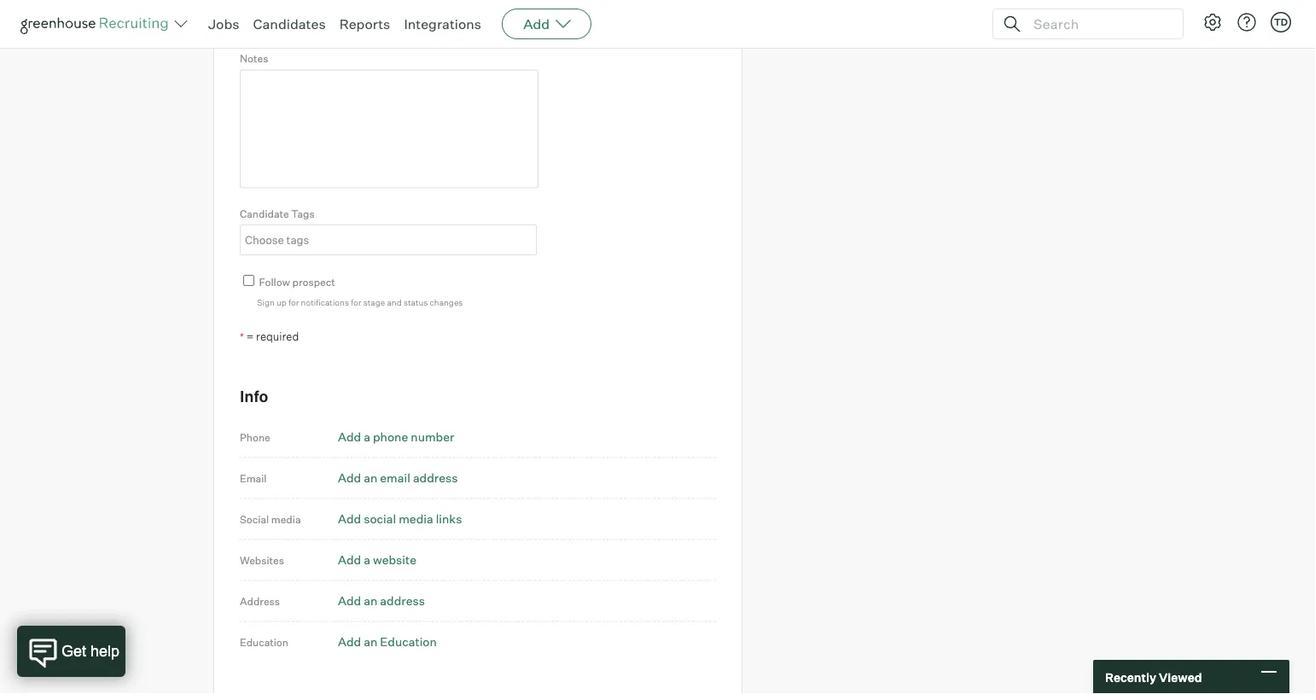 Task type: describe. For each thing, give the bounding box(es) containing it.
recently viewed
[[1106, 670, 1203, 685]]

add a phone number
[[338, 429, 455, 444]]

phone
[[373, 429, 408, 444]]

add for add an education
[[338, 634, 361, 649]]

tags
[[291, 207, 315, 220]]

sign up for notifications for stage and status changes
[[257, 297, 463, 308]]

and
[[387, 297, 402, 308]]

up
[[277, 297, 287, 308]]

=
[[246, 329, 254, 343]]

notes
[[240, 52, 268, 65]]

td button
[[1268, 9, 1295, 36]]

* = required
[[240, 329, 299, 343]]

add social media links link
[[338, 511, 462, 526]]

recently
[[1106, 670, 1157, 685]]

add for add an email address
[[338, 470, 361, 485]]

add for add
[[524, 15, 550, 32]]

*
[[240, 330, 244, 343]]

status
[[404, 297, 428, 308]]

add social media links
[[338, 511, 462, 526]]

number
[[411, 429, 455, 444]]

add for add social media links
[[338, 511, 361, 526]]

a for website
[[364, 552, 371, 567]]

viewed
[[1159, 670, 1203, 685]]

Search text field
[[1030, 12, 1168, 36]]

social
[[364, 511, 396, 526]]

add an email address link
[[338, 470, 458, 485]]

Follow prospect checkbox
[[243, 275, 254, 286]]

jobs
[[208, 15, 240, 32]]

follow prospect
[[259, 276, 335, 288]]

required
[[256, 329, 299, 343]]

td
[[1275, 16, 1289, 28]]

timezone
[[288, 18, 332, 31]]

an for email
[[364, 470, 378, 485]]

changes
[[430, 297, 463, 308]]

1 for from the left
[[289, 297, 299, 308]]

add an education link
[[338, 634, 437, 649]]

stage
[[363, 297, 385, 308]]

social media
[[240, 513, 301, 525]]

2 for from the left
[[351, 297, 362, 308]]

integrations
[[404, 15, 482, 32]]

reports
[[340, 15, 391, 32]]

email
[[240, 472, 267, 484]]

an for education
[[364, 634, 378, 649]]

configure image
[[1203, 12, 1224, 32]]



Task type: locate. For each thing, give the bounding box(es) containing it.
candidate tags
[[240, 207, 315, 220]]

info
[[240, 386, 268, 405]]

select a timezone link
[[240, 12, 536, 37]]

select
[[248, 18, 278, 31]]

notifications
[[301, 297, 349, 308]]

add for add an address
[[338, 593, 361, 608]]

an for address
[[364, 593, 378, 608]]

address
[[240, 595, 280, 607]]

0 vertical spatial a
[[280, 18, 286, 31]]

add
[[524, 15, 550, 32], [338, 429, 361, 444], [338, 470, 361, 485], [338, 511, 361, 526], [338, 552, 361, 567], [338, 593, 361, 608], [338, 634, 361, 649]]

1 an from the top
[[364, 470, 378, 485]]

a left the phone
[[364, 429, 371, 444]]

add an address link
[[338, 593, 425, 608]]

add a website
[[338, 552, 417, 567]]

candidate
[[240, 207, 289, 220]]

0 vertical spatial address
[[413, 470, 458, 485]]

a for phone
[[364, 429, 371, 444]]

for left stage at the left of page
[[351, 297, 362, 308]]

add an education
[[338, 634, 437, 649]]

websites
[[240, 554, 284, 566]]

candidates
[[253, 15, 326, 32]]

candidates link
[[253, 15, 326, 32]]

an
[[364, 470, 378, 485], [364, 593, 378, 608], [364, 634, 378, 649]]

for right "up"
[[289, 297, 299, 308]]

for
[[289, 297, 299, 308], [351, 297, 362, 308]]

education down add an address link
[[380, 634, 437, 649]]

add inside popup button
[[524, 15, 550, 32]]

an down add a website link
[[364, 593, 378, 608]]

None text field
[[241, 226, 532, 253]]

social
[[240, 513, 269, 525]]

address right email at the left of the page
[[413, 470, 458, 485]]

links
[[436, 511, 462, 526]]

add button
[[502, 9, 592, 39]]

add for add a phone number
[[338, 429, 361, 444]]

2 an from the top
[[364, 593, 378, 608]]

Notes text field
[[240, 69, 539, 188]]

td button
[[1271, 12, 1292, 32]]

a left the website
[[364, 552, 371, 567]]

education
[[380, 634, 437, 649], [240, 636, 289, 648]]

2 vertical spatial an
[[364, 634, 378, 649]]

1 horizontal spatial education
[[380, 634, 437, 649]]

1 horizontal spatial media
[[399, 511, 433, 526]]

media right 'social'
[[271, 513, 301, 525]]

1 vertical spatial a
[[364, 429, 371, 444]]

an down add an address link
[[364, 634, 378, 649]]

media
[[399, 511, 433, 526], [271, 513, 301, 525]]

media left links
[[399, 511, 433, 526]]

follow
[[259, 276, 290, 288]]

add a website link
[[338, 552, 417, 567]]

greenhouse recruiting image
[[20, 14, 174, 34]]

a right select
[[280, 18, 286, 31]]

1 horizontal spatial for
[[351, 297, 362, 308]]

0 horizontal spatial for
[[289, 297, 299, 308]]

0 horizontal spatial media
[[271, 513, 301, 525]]

prospect
[[292, 276, 335, 288]]

reports link
[[340, 15, 391, 32]]

0 horizontal spatial education
[[240, 636, 289, 648]]

0 vertical spatial an
[[364, 470, 378, 485]]

jobs link
[[208, 15, 240, 32]]

phone
[[240, 431, 271, 443]]

add a phone number link
[[338, 429, 455, 444]]

integrations link
[[404, 15, 482, 32]]

1 vertical spatial address
[[380, 593, 425, 608]]

3 an from the top
[[364, 634, 378, 649]]

a
[[280, 18, 286, 31], [364, 429, 371, 444], [364, 552, 371, 567]]

1 vertical spatial an
[[364, 593, 378, 608]]

education down address
[[240, 636, 289, 648]]

address down the website
[[380, 593, 425, 608]]

an left email at the left of the page
[[364, 470, 378, 485]]

email
[[380, 470, 411, 485]]

select a timezone
[[248, 18, 332, 31]]

sign
[[257, 297, 275, 308]]

address
[[413, 470, 458, 485], [380, 593, 425, 608]]

add for add a website
[[338, 552, 361, 567]]

a for timezone
[[280, 18, 286, 31]]

add an address
[[338, 593, 425, 608]]

add an email address
[[338, 470, 458, 485]]

2 vertical spatial a
[[364, 552, 371, 567]]

website
[[373, 552, 417, 567]]



Task type: vqa. For each thing, say whether or not it's contained in the screenshot.


